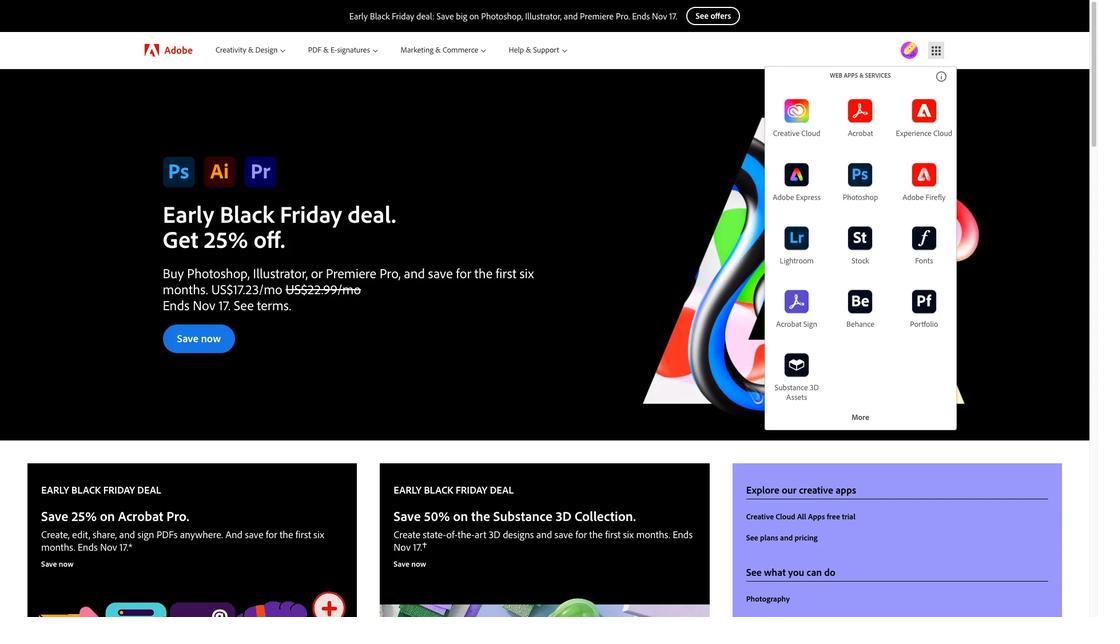 Task type: vqa. For each thing, say whether or not it's contained in the screenshot.
Generate button
no



Task type: describe. For each thing, give the bounding box(es) containing it.
assets
[[786, 392, 807, 403]]

see plans and pricing link
[[746, 532, 818, 544]]

2 vertical spatial 3d
[[489, 528, 500, 542]]

acrobat for acrobat
[[848, 128, 873, 138]]

months. inside save 50% on the substance 3d collection. create state-of-the-art 3d designs and save for the first six months. ends nov 17.† save now
[[636, 528, 670, 542]]

friday for the
[[456, 484, 487, 497]]

behance link
[[829, 275, 892, 329]]

adobe link
[[133, 32, 204, 69]]

months. inside save 25% on acrobat pro. create, edit, share, and sign pdfs anywhere. and save for the first six months. ends nov 17.* save now
[[41, 541, 75, 554]]

stock link
[[829, 212, 892, 266]]

cloud for creative cloud
[[801, 128, 820, 138]]

creative cloud all apps free trial link
[[746, 511, 856, 523]]

3d inside substance 3d assets
[[810, 383, 819, 393]]

and right plans
[[780, 533, 793, 543]]

express
[[796, 192, 821, 202]]

pdf
[[308, 45, 321, 55]]

signatures
[[337, 45, 370, 55]]

ends inside save 25% on acrobat pro. create, edit, share, and sign pdfs anywhere. and save for the first six months. ends nov 17.* save now
[[78, 541, 98, 554]]

acrobat sign link
[[765, 275, 829, 329]]

anywhere.
[[180, 528, 223, 542]]

help & support button
[[497, 32, 578, 69]]

art
[[475, 528, 486, 542]]

apps
[[836, 484, 856, 497]]

substance inside save 50% on the substance 3d collection. create state-of-the-art 3d designs and save for the first six months. ends nov 17.† save now
[[493, 508, 552, 525]]

early for save 25% on acrobat pro.
[[41, 484, 69, 497]]

1 horizontal spatial 3d
[[556, 508, 572, 525]]

all
[[797, 512, 806, 522]]

fonts
[[915, 256, 933, 266]]

us$17.23/mo
[[211, 281, 282, 298]]

stock
[[852, 256, 869, 266]]

web apps & services
[[830, 71, 891, 79]]

black for 50%
[[424, 484, 453, 497]]

& for help
[[526, 45, 531, 55]]

adobe firefly link
[[892, 148, 956, 202]]

get
[[163, 224, 198, 255]]

months. inside buy photoshop, illustrator, or premiere pro, and save for the first six months.
[[163, 281, 208, 298]]

adobe express link
[[765, 148, 829, 202]]

the inside buy photoshop, illustrator, or premiere pro, and save for the first six months.
[[474, 265, 493, 282]]

sign
[[803, 319, 817, 329]]

and inside buy photoshop, illustrator, or premiere pro, and save for the first six months.
[[404, 265, 425, 282]]

first inside save 50% on the substance 3d collection. create state-of-the-art 3d designs and save for the first six months. ends nov 17.† save now
[[605, 528, 621, 542]]

marketing
[[401, 45, 434, 55]]

firefly
[[926, 192, 946, 202]]

deal:
[[416, 10, 434, 22]]

early black friday deal for 25%
[[41, 484, 161, 497]]

acrobat inside save 25% on acrobat pro. create, edit, share, and sign pdfs anywhere. and save for the first six months. ends nov 17.* save now
[[118, 508, 163, 525]]

creativity & design
[[216, 45, 278, 55]]

state-
[[423, 528, 446, 542]]

creativity
[[216, 45, 246, 55]]

substance inside substance 3d assets
[[775, 383, 808, 393]]

adobe for adobe
[[164, 43, 193, 57]]

the inside save 25% on acrobat pro. create, edit, share, and sign pdfs anywhere. and save for the first six months. ends nov 17.* save now
[[280, 528, 293, 542]]

17.†
[[413, 541, 427, 554]]

1 horizontal spatial 17.
[[669, 10, 677, 22]]

us$22.99/mo
[[286, 281, 361, 298]]

on for save 50% on the substance 3d collection.
[[453, 508, 468, 525]]

see for see plans and pricing
[[746, 533, 758, 543]]

information image
[[935, 71, 947, 82]]

experience cloud
[[896, 128, 952, 138]]

see terms link
[[234, 297, 289, 314]]

25% inside save 25% on acrobat pro. create, edit, share, and sign pdfs anywhere. and save for the first six months. ends nov 17.* save now
[[71, 508, 97, 525]]

adobe express
[[773, 192, 821, 202]]

adobe for adobe express
[[773, 192, 794, 202]]

portfolio link
[[892, 275, 956, 329]]

50%
[[424, 508, 450, 525]]

behance
[[846, 319, 874, 329]]

lightroom
[[780, 256, 814, 266]]

1 horizontal spatial now
[[201, 332, 221, 345]]

explore our creative apps
[[746, 484, 856, 497]]

more button
[[765, 403, 956, 430]]

photography link
[[746, 594, 790, 606]]

web
[[830, 71, 842, 79]]

save inside save 50% on the substance 3d collection. create state-of-the-art 3d designs and save for the first six months. ends nov 17.† save now
[[554, 528, 573, 542]]

creative cloud link
[[765, 84, 829, 138]]

see for see what you can do
[[746, 566, 762, 579]]

our
[[782, 484, 797, 497]]

deal for the
[[490, 484, 514, 497]]

& for creativity
[[248, 45, 254, 55]]

for inside save 50% on the substance 3d collection. create state-of-the-art 3d designs and save for the first six months. ends nov 17.† save now
[[575, 528, 587, 542]]

and inside save 25% on acrobat pro. create, edit, share, and sign pdfs anywhere. and save for the first six months. ends nov 17.* save now
[[119, 528, 135, 542]]

nov inside save 50% on the substance 3d collection. create state-of-the-art 3d designs and save for the first six months. ends nov 17.† save now
[[394, 541, 411, 554]]

design
[[255, 45, 278, 55]]

1 horizontal spatial save now link
[[163, 325, 235, 353]]

now inside save 50% on the substance 3d collection. create state-of-the-art 3d designs and save for the first six months. ends nov 17.† save now
[[411, 559, 426, 570]]

adobe firefly
[[903, 192, 946, 202]]

25% inside early black friday deal. get 25% off.
[[204, 224, 248, 255]]

early for early black friday deal. get 25% off.
[[163, 198, 214, 229]]

see what you can do
[[746, 566, 836, 579]]

photoshop
[[843, 192, 878, 202]]

the-
[[458, 528, 475, 542]]

free
[[827, 512, 840, 522]]

lightroom link
[[765, 212, 829, 266]]

acrobat link
[[829, 84, 892, 138]]

deal.
[[348, 198, 396, 229]]

cloud for experience cloud
[[933, 128, 952, 138]]

acrobat for acrobat sign
[[776, 319, 802, 329]]

for inside buy photoshop, illustrator, or premiere pro, and save for the first six months.
[[456, 265, 471, 282]]

creative cloud all apps free trial
[[746, 512, 856, 522]]

marketing & commerce button
[[389, 32, 497, 69]]

six inside save 25% on acrobat pro. create, edit, share, and sign pdfs anywhere. and save for the first six months. ends nov 17.* save now
[[313, 528, 324, 542]]

first inside save 25% on acrobat pro. create, edit, share, and sign pdfs anywhere. and save for the first six months. ends nov 17.* save now
[[296, 528, 311, 542]]

0 vertical spatial illustrator,
[[525, 10, 562, 22]]

friday for deal.
[[280, 198, 342, 229]]

e-
[[331, 45, 337, 55]]

explore
[[746, 484, 779, 497]]

share,
[[93, 528, 117, 542]]



Task type: locate. For each thing, give the bounding box(es) containing it.
1 horizontal spatial premiere
[[580, 10, 614, 22]]

1 horizontal spatial photoshop,
[[481, 10, 523, 22]]

web apps & services heading
[[773, 71, 948, 79]]

deal
[[137, 484, 161, 497], [490, 484, 514, 497]]

2 horizontal spatial save now link
[[394, 559, 426, 571]]

1 horizontal spatial black
[[370, 10, 390, 22]]

us$17.23/mo us$22.99/mo ends nov 17. see terms .
[[163, 281, 361, 314]]

see left plans
[[746, 533, 758, 543]]

25%
[[204, 224, 248, 255], [71, 508, 97, 525]]

illustrator,
[[525, 10, 562, 22], [253, 265, 308, 282]]

help
[[509, 45, 524, 55]]

photoshop, up help
[[481, 10, 523, 22]]

1 vertical spatial substance
[[493, 508, 552, 525]]

1 horizontal spatial early
[[394, 484, 422, 497]]

2 friday from the left
[[456, 484, 487, 497]]

nov inside us$17.23/mo us$22.99/mo ends nov 17. see terms .
[[193, 297, 215, 314]]

support
[[533, 45, 559, 55]]

adobe inside 'link'
[[773, 192, 794, 202]]

0 horizontal spatial illustrator,
[[253, 265, 308, 282]]

ends inside save 50% on the substance 3d collection. create state-of-the-art 3d designs and save for the first six months. ends nov 17.† save now
[[673, 528, 693, 542]]

17. inside us$17.23/mo us$22.99/mo ends nov 17. see terms .
[[219, 297, 231, 314]]

pricing
[[795, 533, 818, 543]]

2 early from the left
[[394, 484, 422, 497]]

black up 50% on the bottom of the page
[[424, 484, 453, 497]]

premiere inside buy photoshop, illustrator, or premiere pro, and save for the first six months.
[[326, 265, 376, 282]]

create
[[394, 528, 420, 542]]

see left what
[[746, 566, 762, 579]]

pdf & e-signatures
[[308, 45, 370, 55]]

0 horizontal spatial cloud
[[776, 512, 795, 522]]

2 horizontal spatial acrobat
[[848, 128, 873, 138]]

0 vertical spatial friday
[[392, 10, 414, 22]]

0 horizontal spatial months.
[[41, 541, 75, 554]]

of-
[[446, 528, 458, 542]]

1 vertical spatial creative
[[746, 512, 774, 522]]

0 horizontal spatial early
[[41, 484, 69, 497]]

2 early black friday deal from the left
[[394, 484, 514, 497]]

0 vertical spatial pro.
[[616, 10, 630, 22]]

1 horizontal spatial six
[[520, 265, 534, 282]]

now
[[201, 332, 221, 345], [59, 559, 74, 570], [411, 559, 426, 570]]

collection.
[[575, 508, 636, 525]]

substance
[[775, 383, 808, 393], [493, 508, 552, 525]]

adobe for adobe firefly
[[903, 192, 924, 202]]

0 horizontal spatial 3d
[[489, 528, 500, 542]]

early black friday deal. get 25% off.
[[163, 198, 396, 255]]

1 friday from the left
[[103, 484, 135, 497]]

and left sign
[[119, 528, 135, 542]]

acrobat
[[848, 128, 873, 138], [776, 319, 802, 329], [118, 508, 163, 525]]

0 horizontal spatial on
[[100, 508, 115, 525]]

and inside save 50% on the substance 3d collection. create state-of-the-art 3d designs and save for the first six months. ends nov 17.† save now
[[536, 528, 552, 542]]

0 horizontal spatial black
[[220, 198, 274, 229]]

early up create,
[[41, 484, 69, 497]]

cloud inside creative cloud all apps free trial link
[[776, 512, 795, 522]]

for inside save 25% on acrobat pro. create, edit, share, and sign pdfs anywhere. and save for the first six months. ends nov 17.* save now
[[266, 528, 277, 542]]

1 vertical spatial 25%
[[71, 508, 97, 525]]

apps
[[844, 71, 858, 79]]

now inside save 25% on acrobat pro. create, edit, share, and sign pdfs anywhere. and save for the first six months. ends nov 17.* save now
[[59, 559, 74, 570]]

save now
[[177, 332, 221, 345]]

friday for deal:
[[392, 10, 414, 22]]

0 vertical spatial see
[[234, 297, 254, 314]]

1 horizontal spatial 25%
[[204, 224, 248, 255]]

1 vertical spatial pro.
[[166, 508, 189, 525]]

fonts link
[[892, 212, 956, 266]]

creativity & design button
[[204, 32, 297, 69]]

save 50% on the substance 3d collection. create state-of-the-art 3d designs and save for the first six months. ends nov 17.† save now
[[394, 508, 693, 570]]

apps
[[808, 512, 825, 522]]

1 vertical spatial illustrator,
[[253, 265, 308, 282]]

see inside us$17.23/mo us$22.99/mo ends nov 17. see terms .
[[234, 297, 254, 314]]

early inside early black friday deal. get 25% off.
[[163, 198, 214, 229]]

2 horizontal spatial now
[[411, 559, 426, 570]]

1 horizontal spatial acrobat
[[776, 319, 802, 329]]

save now link for save 25% on acrobat pro.
[[41, 559, 74, 571]]

early black friday deal: save big on photoshop, illustrator, and premiere pro. ends nov 17.
[[349, 10, 677, 22]]

portfolio
[[910, 319, 938, 329]]

for
[[456, 265, 471, 282], [266, 528, 277, 542], [575, 528, 587, 542]]

and
[[564, 10, 578, 22], [404, 265, 425, 282], [119, 528, 135, 542], [536, 528, 552, 542], [780, 533, 793, 543]]

0 vertical spatial creative
[[773, 128, 800, 138]]

save inside save 25% on acrobat pro. create, edit, share, and sign pdfs anywhere. and save for the first six months. ends nov 17.* save now
[[245, 528, 263, 542]]

photoshop link
[[829, 148, 892, 202]]

2 horizontal spatial for
[[575, 528, 587, 542]]

creative up plans
[[746, 512, 774, 522]]

on for save 25% on acrobat pro.
[[100, 508, 115, 525]]

early black friday deal up 50% on the bottom of the page
[[394, 484, 514, 497]]

photoshop, inside buy photoshop, illustrator, or premiere pro, and save for the first six months.
[[187, 265, 250, 282]]

0 horizontal spatial now
[[59, 559, 74, 570]]

& for marketing
[[435, 45, 441, 55]]

1 early from the left
[[41, 484, 69, 497]]

1 horizontal spatial early
[[349, 10, 368, 22]]

friday for acrobat
[[103, 484, 135, 497]]

see left terms at left
[[234, 297, 254, 314]]

0 horizontal spatial black
[[71, 484, 101, 497]]

0 horizontal spatial 17.
[[219, 297, 231, 314]]

early black friday deal up share,
[[41, 484, 161, 497]]

more
[[852, 412, 869, 423]]

illustrator, up the support
[[525, 10, 562, 22]]

acrobat up sign
[[118, 508, 163, 525]]

& right help
[[526, 45, 531, 55]]

1 deal from the left
[[137, 484, 161, 497]]

2 vertical spatial acrobat
[[118, 508, 163, 525]]

on right big on the left top
[[469, 10, 479, 22]]

2 deal from the left
[[490, 484, 514, 497]]

adobe left express
[[773, 192, 794, 202]]

save right designs
[[554, 528, 573, 542]]

early for early black friday deal: save big on photoshop, illustrator, and premiere pro. ends nov 17.
[[349, 10, 368, 22]]

0 horizontal spatial substance
[[493, 508, 552, 525]]

1 horizontal spatial black
[[424, 484, 453, 497]]

1 vertical spatial black
[[220, 198, 274, 229]]

2 horizontal spatial cloud
[[933, 128, 952, 138]]

creative for creative cloud
[[773, 128, 800, 138]]

six inside save 50% on the substance 3d collection. create state-of-the-art 3d designs and save for the first six months. ends nov 17.† save now
[[623, 528, 634, 542]]

0 vertical spatial premiere
[[580, 10, 614, 22]]

early black friday deal for 50%
[[394, 484, 514, 497]]

friday inside early black friday deal. get 25% off.
[[280, 198, 342, 229]]

early for save 50% on the substance 3d collection.
[[394, 484, 422, 497]]

see
[[234, 297, 254, 314], [746, 533, 758, 543], [746, 566, 762, 579]]

photoshop,
[[481, 10, 523, 22], [187, 265, 250, 282]]

creative up 'adobe express' 'link'
[[773, 128, 800, 138]]

1 horizontal spatial on
[[453, 508, 468, 525]]

trial
[[842, 512, 856, 522]]

25% up "edit,"
[[71, 508, 97, 525]]

0 horizontal spatial friday
[[280, 198, 342, 229]]

1 horizontal spatial friday
[[456, 484, 487, 497]]

1 horizontal spatial adobe
[[773, 192, 794, 202]]

acrobat left sign
[[776, 319, 802, 329]]

and up help & support dropdown button
[[564, 10, 578, 22]]

do
[[824, 566, 836, 579]]

& right marketing
[[435, 45, 441, 55]]

cloud left all
[[776, 512, 795, 522]]

.
[[289, 297, 291, 314]]

1 horizontal spatial cloud
[[801, 128, 820, 138]]

pro. inside save 25% on acrobat pro. create, edit, share, and sign pdfs anywhere. and save for the first six months. ends nov 17.* save now
[[166, 508, 189, 525]]

substance 3d assets
[[775, 383, 819, 403]]

illustrator, inside buy photoshop, illustrator, or premiere pro, and save for the first six months.
[[253, 265, 308, 282]]

deal up sign
[[137, 484, 161, 497]]

2 horizontal spatial six
[[623, 528, 634, 542]]

1 vertical spatial friday
[[280, 198, 342, 229]]

and right designs
[[536, 528, 552, 542]]

1 early black friday deal from the left
[[41, 484, 161, 497]]

adobe left firefly
[[903, 192, 924, 202]]

save inside buy photoshop, illustrator, or premiere pro, and save for the first six months.
[[428, 265, 453, 282]]

see inside see plans and pricing link
[[746, 533, 758, 543]]

1 horizontal spatial substance
[[775, 383, 808, 393]]

save now link for save 50% on the substance 3d collection.
[[394, 559, 426, 571]]

black for 25%
[[71, 484, 101, 497]]

1 horizontal spatial illustrator,
[[525, 10, 562, 22]]

nov inside save 25% on acrobat pro. create, edit, share, and sign pdfs anywhere. and save for the first six months. ends nov 17.* save now
[[100, 541, 117, 554]]

cloud for creative cloud all apps free trial
[[776, 512, 795, 522]]

photography
[[746, 594, 790, 605]]

what
[[764, 566, 786, 579]]

2 horizontal spatial save
[[554, 528, 573, 542]]

25% left off.
[[204, 224, 248, 255]]

save now link
[[163, 325, 235, 353], [41, 559, 74, 571], [394, 559, 426, 571]]

0 horizontal spatial friday
[[103, 484, 135, 497]]

0 horizontal spatial for
[[266, 528, 277, 542]]

friday up share,
[[103, 484, 135, 497]]

1 vertical spatial photoshop,
[[187, 265, 250, 282]]

& left design
[[248, 45, 254, 55]]

save right "pro,"
[[428, 265, 453, 282]]

friday
[[103, 484, 135, 497], [456, 484, 487, 497]]

cloud inside experience cloud link
[[933, 128, 952, 138]]

experience cloud link
[[892, 84, 956, 138]]

black
[[370, 10, 390, 22], [220, 198, 274, 229]]

creative for creative cloud all apps free trial
[[746, 512, 774, 522]]

0 vertical spatial photoshop,
[[481, 10, 523, 22]]

first inside buy photoshop, illustrator, or premiere pro, and save for the first six months.
[[496, 265, 516, 282]]

1 vertical spatial acrobat
[[776, 319, 802, 329]]

on up the-
[[453, 508, 468, 525]]

& for pdf
[[323, 45, 329, 55]]

0 vertical spatial early
[[349, 10, 368, 22]]

friday
[[392, 10, 414, 22], [280, 198, 342, 229]]

0 horizontal spatial six
[[313, 528, 324, 542]]

black inside early black friday deal. get 25% off.
[[220, 198, 274, 229]]

off.
[[254, 224, 285, 255]]

deal up designs
[[490, 484, 514, 497]]

1 vertical spatial 3d
[[556, 508, 572, 525]]

on up share,
[[100, 508, 115, 525]]

1 horizontal spatial deal
[[490, 484, 514, 497]]

experience
[[896, 128, 932, 138]]

big
[[456, 10, 467, 22]]

early up 'create' on the left of page
[[394, 484, 422, 497]]

1 horizontal spatial friday
[[392, 10, 414, 22]]

0 horizontal spatial save now link
[[41, 559, 74, 571]]

2 horizontal spatial first
[[605, 528, 621, 542]]

1 horizontal spatial pro.
[[616, 10, 630, 22]]

1 horizontal spatial months.
[[163, 281, 208, 298]]

ends
[[632, 10, 650, 22], [163, 297, 190, 314], [673, 528, 693, 542], [78, 541, 98, 554]]

1 vertical spatial premiere
[[326, 265, 376, 282]]

on inside save 25% on acrobat pro. create, edit, share, and sign pdfs anywhere. and save for the first six months. ends nov 17.* save now
[[100, 508, 115, 525]]

3d left collection.
[[556, 508, 572, 525]]

save
[[428, 265, 453, 282], [245, 528, 263, 542], [554, 528, 573, 542]]

on inside save 50% on the substance 3d collection. create state-of-the-art 3d designs and save for the first six months. ends nov 17.† save now
[[453, 508, 468, 525]]

marketing & commerce
[[401, 45, 478, 55]]

black up "edit,"
[[71, 484, 101, 497]]

adobe
[[164, 43, 193, 57], [773, 192, 794, 202], [903, 192, 924, 202]]

1 horizontal spatial save
[[428, 265, 453, 282]]

photoshop, right buy
[[187, 265, 250, 282]]

0 horizontal spatial premiere
[[326, 265, 376, 282]]

2 horizontal spatial on
[[469, 10, 479, 22]]

0 horizontal spatial 25%
[[71, 508, 97, 525]]

the
[[474, 265, 493, 282], [471, 508, 490, 525], [280, 528, 293, 542], [589, 528, 603, 542]]

buy
[[163, 265, 184, 282]]

2 vertical spatial see
[[746, 566, 762, 579]]

commerce
[[443, 45, 478, 55]]

& left e-
[[323, 45, 329, 55]]

0 horizontal spatial adobe
[[164, 43, 193, 57]]

3d right assets
[[810, 383, 819, 393]]

friday up the-
[[456, 484, 487, 497]]

1 vertical spatial see
[[746, 533, 758, 543]]

0 horizontal spatial deal
[[137, 484, 161, 497]]

0 vertical spatial 25%
[[204, 224, 248, 255]]

0 horizontal spatial early black friday deal
[[41, 484, 161, 497]]

cloud inside "creative cloud" link
[[801, 128, 820, 138]]

save right and in the bottom left of the page
[[245, 528, 263, 542]]

& inside dropdown button
[[526, 45, 531, 55]]

cloud up 'adobe express' 'link'
[[801, 128, 820, 138]]

acrobat up photoshop link
[[848, 128, 873, 138]]

and right "pro,"
[[404, 265, 425, 282]]

1 horizontal spatial first
[[496, 265, 516, 282]]

17.*
[[120, 541, 132, 554]]

can
[[807, 566, 822, 579]]

save 25% on acrobat pro. create, edit, share, and sign pdfs anywhere. and save for the first six months. ends nov 17.* save now
[[41, 508, 324, 570]]

services
[[865, 71, 891, 79]]

2 horizontal spatial 3d
[[810, 383, 819, 393]]

0 vertical spatial black
[[370, 10, 390, 22]]

& right apps
[[859, 71, 864, 79]]

see plans and pricing
[[746, 533, 818, 543]]

1 vertical spatial 17.
[[219, 297, 231, 314]]

cloud right experience at the top right of page
[[933, 128, 952, 138]]

0 horizontal spatial early
[[163, 198, 214, 229]]

0 horizontal spatial first
[[296, 528, 311, 542]]

black
[[71, 484, 101, 497], [424, 484, 453, 497]]

you
[[788, 566, 804, 579]]

17.
[[669, 10, 677, 22], [219, 297, 231, 314]]

1 vertical spatial early
[[163, 198, 214, 229]]

sign
[[137, 528, 154, 542]]

1 black from the left
[[71, 484, 101, 497]]

0 vertical spatial 3d
[[810, 383, 819, 393]]

black for get
[[220, 198, 274, 229]]

deal for acrobat
[[137, 484, 161, 497]]

0 vertical spatial 17.
[[669, 10, 677, 22]]

illustrator, up terms at left
[[253, 265, 308, 282]]

pdfs
[[157, 528, 178, 542]]

0 horizontal spatial pro.
[[166, 508, 189, 525]]

1 horizontal spatial early black friday deal
[[394, 484, 514, 497]]

3d right art
[[489, 528, 500, 542]]

0 horizontal spatial save
[[245, 528, 263, 542]]

months.
[[163, 281, 208, 298], [636, 528, 670, 542], [41, 541, 75, 554]]

0 vertical spatial acrobat
[[848, 128, 873, 138]]

0 vertical spatial substance
[[775, 383, 808, 393]]

creative
[[799, 484, 833, 497]]

substance 3d assets link
[[765, 339, 829, 403]]

0 horizontal spatial photoshop,
[[187, 265, 250, 282]]

first
[[496, 265, 516, 282], [296, 528, 311, 542], [605, 528, 621, 542]]

black for save
[[370, 10, 390, 22]]

1 horizontal spatial for
[[456, 265, 471, 282]]

plans
[[760, 533, 778, 543]]

ends inside us$17.23/mo us$22.99/mo ends nov 17. see terms .
[[163, 297, 190, 314]]

2 horizontal spatial adobe
[[903, 192, 924, 202]]

adobe left creativity
[[164, 43, 193, 57]]

designs
[[503, 528, 534, 542]]

or
[[311, 265, 323, 282]]

2 black from the left
[[424, 484, 453, 497]]

create,
[[41, 528, 70, 542]]

0 horizontal spatial acrobat
[[118, 508, 163, 525]]

edit,
[[72, 528, 90, 542]]

2 horizontal spatial months.
[[636, 528, 670, 542]]

buy photoshop, illustrator, or premiere pro, and save for the first six months.
[[163, 265, 534, 298]]

six inside buy photoshop, illustrator, or premiere pro, and save for the first six months.
[[520, 265, 534, 282]]



